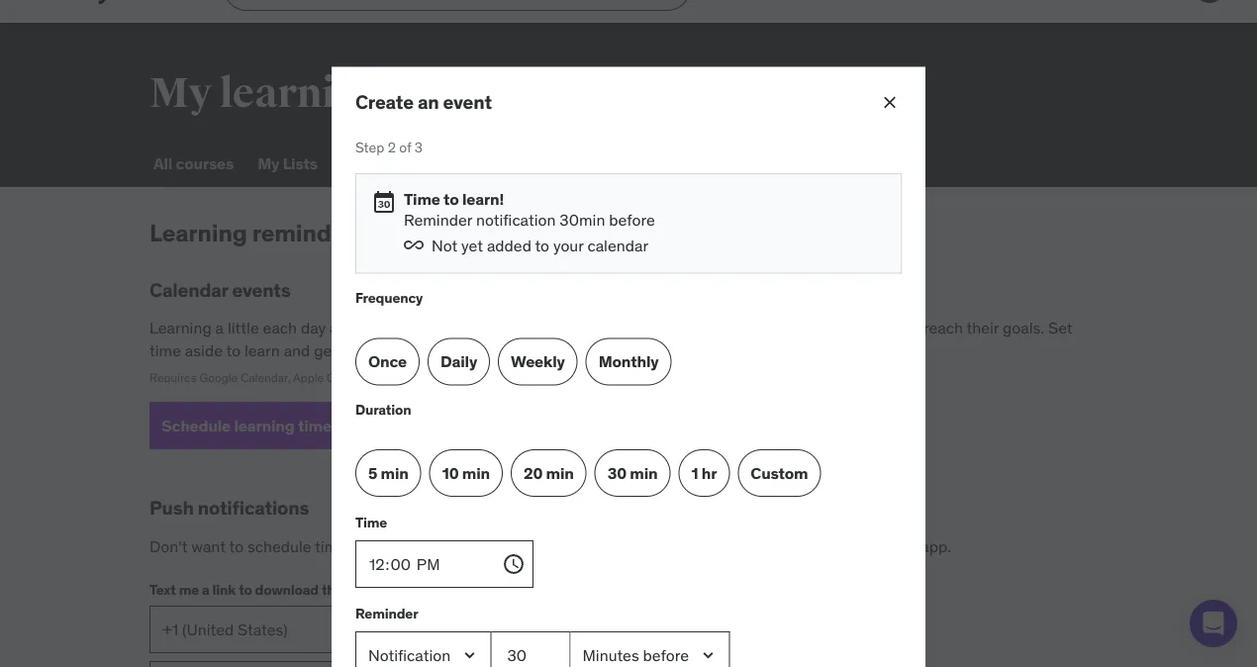 Task type: describe. For each thing, give the bounding box(es) containing it.
tools
[[582, 153, 619, 173]]

little
[[228, 318, 259, 338]]

my lists
[[258, 153, 318, 173]]

hr
[[702, 463, 717, 483]]

0 horizontal spatial notifications
[[198, 496, 309, 520]]

123 456 7890 text field
[[150, 662, 344, 667]]

scheduler.
[[554, 340, 627, 360]]

learning reminders
[[150, 218, 366, 248]]

20
[[524, 463, 543, 483]]

learn!
[[462, 189, 504, 209]]

learning right make
[[686, 318, 744, 338]]

once
[[368, 351, 407, 372]]

30min
[[560, 210, 605, 230]]

a right the blocks?
[[436, 536, 445, 556]]

duration
[[355, 400, 411, 418]]

of
[[399, 139, 411, 156]]

min for 5 min
[[381, 463, 409, 483]]

Time time field
[[355, 541, 526, 588]]

push
[[622, 536, 657, 556]]

time for time
[[355, 514, 387, 531]]

research
[[394, 318, 460, 338]]

1 vertical spatial set
[[408, 536, 432, 556]]

daily
[[441, 351, 477, 372]]

create an event
[[355, 90, 492, 113]]

not yet added to your calendar
[[432, 235, 649, 256]]

step
[[355, 139, 385, 156]]

10 min
[[442, 463, 490, 483]]

create an event dialog
[[332, 67, 926, 667]]

create
[[355, 90, 414, 113]]

all courses link
[[150, 140, 238, 187]]

reminder
[[510, 536, 573, 556]]

1 vertical spatial reminder
[[355, 605, 418, 623]]

an
[[418, 90, 439, 113]]

aside
[[185, 340, 223, 360]]

likely
[[866, 318, 902, 338]]

1 calendar, from the left
[[241, 370, 291, 386]]

calendar
[[588, 235, 649, 256]]

who
[[610, 318, 640, 338]]

1 horizontal spatial get
[[595, 536, 618, 556]]

push
[[150, 496, 194, 520]]

my lists link
[[254, 140, 322, 187]]

schedule learning time button
[[150, 402, 367, 450]]

min for 20 min
[[546, 463, 574, 483]]

yet
[[462, 235, 483, 256]]

and
[[284, 340, 310, 360]]

want
[[191, 536, 226, 556]]

each
[[263, 318, 297, 338]]

1 horizontal spatial the
[[789, 536, 812, 556]]

from
[[752, 536, 785, 556]]

using
[[417, 340, 455, 360]]

that
[[512, 318, 541, 338]]

to inside time to learn! reminder notification 30min before
[[444, 189, 459, 209]]

2 vertical spatial time
[[315, 536, 347, 556]]

don't want to schedule time blocks? set a learning reminder to get push notifications from the udemy mobile app.
[[150, 536, 952, 556]]

udemy
[[816, 536, 866, 556]]

my for my lists
[[258, 153, 280, 173]]

events
[[232, 278, 291, 302]]

to right likely
[[906, 318, 920, 338]]

weekly
[[511, 351, 565, 372]]

students
[[544, 318, 607, 338]]

learning down that
[[493, 340, 551, 360]]

to down little at left
[[226, 340, 241, 360]]

learning a little each day adds up. research shows that students who make learning a habit are more likely to reach their goals. set time aside to learn and get reminders using your learning scheduler. requires google calendar, apple calendar, or outlook
[[150, 318, 1073, 386]]

learning tools link
[[510, 140, 623, 187]]

wishlist
[[342, 153, 401, 173]]

my learning
[[150, 67, 385, 119]]

reach
[[924, 318, 963, 338]]

monthly
[[599, 351, 659, 372]]

requires
[[150, 370, 197, 386]]

to right reminder
[[577, 536, 591, 556]]

frequency
[[355, 289, 423, 306]]

your inside create an event dialog
[[553, 235, 584, 256]]

learning inside learning a little each day adds up. research shows that students who make learning a habit are more likely to reach their goals. set time aside to learn and get reminders using your learning scheduler. requires google calendar, apple calendar, or outlook
[[150, 318, 212, 338]]

app
[[346, 581, 370, 598]]

are
[[799, 318, 822, 338]]

a right me
[[202, 581, 209, 598]]

event
[[443, 90, 492, 113]]

shows
[[464, 318, 508, 338]]

1 horizontal spatial notifications
[[661, 536, 748, 556]]

1 hr
[[692, 463, 717, 483]]

push notifications
[[150, 496, 309, 520]]

schedule learning time
[[161, 415, 332, 436]]

goals.
[[1003, 318, 1045, 338]]

my for my learning
[[150, 67, 212, 119]]

30
[[608, 463, 627, 483]]

set inside learning a little each day adds up. research shows that students who make learning a habit are more likely to reach their goals. set time aside to learn and get reminders using your learning scheduler. requires google calendar, apple calendar, or outlook
[[1049, 318, 1073, 338]]

learning left reminder
[[449, 536, 506, 556]]

day
[[301, 318, 326, 338]]



Task type: vqa. For each thing, say whether or not it's contained in the screenshot.
- inside Sap Abap Programming For Beginners - Online Training
no



Task type: locate. For each thing, give the bounding box(es) containing it.
2 calendar, from the left
[[327, 370, 377, 386]]

time to learn! reminder notification 30min before
[[404, 189, 655, 230]]

reminder
[[404, 210, 472, 230], [355, 605, 418, 623]]

close modal image
[[880, 92, 900, 112]]

0 horizontal spatial your
[[459, 340, 489, 360]]

notifications up schedule
[[198, 496, 309, 520]]

calendar
[[150, 278, 228, 302]]

mobile
[[870, 536, 917, 556]]

learn
[[245, 340, 280, 360]]

outlook
[[393, 370, 435, 386]]

1 horizontal spatial set
[[1049, 318, 1073, 338]]

0 vertical spatial learning
[[514, 153, 579, 173]]

google
[[199, 370, 238, 386]]

get down "day"
[[314, 340, 338, 360]]

app.
[[921, 536, 952, 556]]

time up the blocks?
[[355, 514, 387, 531]]

learning up lists
[[219, 67, 385, 119]]

the left app
[[322, 581, 343, 598]]

their
[[967, 318, 999, 338]]

added
[[487, 235, 532, 256]]

min for 10 min
[[462, 463, 490, 483]]

1 vertical spatial reminders
[[341, 340, 413, 360]]

1 horizontal spatial my
[[258, 153, 280, 173]]

the right from
[[789, 536, 812, 556]]

1 vertical spatial your
[[459, 340, 489, 360]]

learning
[[514, 153, 579, 173], [150, 218, 247, 248], [150, 318, 212, 338]]

0 vertical spatial reminders
[[252, 218, 366, 248]]

learning for learning reminders
[[150, 218, 247, 248]]

get inside learning a little each day adds up. research shows that students who make learning a habit are more likely to reach their goals. set time aside to learn and get reminders using your learning scheduler. requires google calendar, apple calendar, or outlook
[[314, 340, 338, 360]]

text
[[150, 581, 176, 598]]

0 vertical spatial time
[[404, 189, 440, 209]]

0 vertical spatial time
[[150, 340, 181, 360]]

to right want
[[229, 536, 244, 556]]

3 min from the left
[[546, 463, 574, 483]]

1 vertical spatial my
[[258, 153, 280, 173]]

0 vertical spatial reminder
[[404, 210, 472, 230]]

reminder up not
[[404, 210, 472, 230]]

archived link
[[421, 140, 494, 187]]

0 vertical spatial my
[[150, 67, 212, 119]]

time for time to learn! reminder notification 30min before
[[404, 189, 440, 209]]

2
[[388, 139, 396, 156]]

up.
[[368, 318, 390, 338]]

download
[[255, 581, 319, 598]]

time
[[150, 340, 181, 360], [298, 415, 332, 436], [315, 536, 347, 556]]

schedule
[[161, 415, 231, 436]]

not
[[432, 235, 458, 256]]

0 vertical spatial get
[[314, 340, 338, 360]]

calendar, left the or
[[327, 370, 377, 386]]

min right 5
[[381, 463, 409, 483]]

my
[[150, 67, 212, 119], [258, 153, 280, 173]]

get left push at bottom
[[595, 536, 618, 556]]

calendar, down learn
[[241, 370, 291, 386]]

1 vertical spatial time
[[298, 415, 332, 436]]

time up requires
[[150, 340, 181, 360]]

get
[[314, 340, 338, 360], [595, 536, 618, 556]]

calendar events
[[150, 278, 291, 302]]

to right added
[[535, 235, 550, 256]]

3
[[415, 139, 423, 156]]

0 vertical spatial the
[[789, 536, 812, 556]]

time left small image
[[298, 415, 332, 436]]

1 vertical spatial notifications
[[661, 536, 748, 556]]

your inside learning a little each day adds up. research shows that students who make learning a habit are more likely to reach their goals. set time aside to learn and get reminders using your learning scheduler. requires google calendar, apple calendar, or outlook
[[459, 340, 489, 360]]

0 horizontal spatial calendar,
[[241, 370, 291, 386]]

before
[[609, 210, 655, 230]]

set right the blocks?
[[408, 536, 432, 556]]

time inside time to learn! reminder notification 30min before
[[404, 189, 440, 209]]

time inside learning a little each day adds up. research shows that students who make learning a habit are more likely to reach their goals. set time aside to learn and get reminders using your learning scheduler. requires google calendar, apple calendar, or outlook
[[150, 340, 181, 360]]

5
[[368, 463, 377, 483]]

wishlist link
[[338, 140, 405, 187]]

0 horizontal spatial time
[[355, 514, 387, 531]]

lists
[[283, 153, 318, 173]]

time inside button
[[298, 415, 332, 436]]

notifications left from
[[661, 536, 748, 556]]

learning up time to learn! reminder notification 30min before
[[514, 153, 579, 173]]

to right link
[[239, 581, 252, 598]]

adds
[[330, 318, 364, 338]]

learning
[[219, 67, 385, 119], [686, 318, 744, 338], [493, 340, 551, 360], [234, 415, 295, 436], [449, 536, 506, 556]]

none number field inside create an event dialog
[[492, 632, 571, 667]]

0 vertical spatial notifications
[[198, 496, 309, 520]]

apple
[[293, 370, 324, 386]]

1
[[692, 463, 699, 483]]

notification
[[476, 210, 556, 230]]

30 min
[[608, 463, 658, 483]]

2 vertical spatial learning
[[150, 318, 212, 338]]

time
[[404, 189, 440, 209], [355, 514, 387, 531]]

my up all courses
[[150, 67, 212, 119]]

text me a link to download the app
[[150, 581, 370, 598]]

min right 20
[[546, 463, 574, 483]]

0 horizontal spatial my
[[150, 67, 212, 119]]

or
[[380, 370, 390, 386]]

0 horizontal spatial the
[[322, 581, 343, 598]]

blocks?
[[350, 536, 404, 556]]

small image
[[404, 235, 424, 255]]

4 min from the left
[[630, 463, 658, 483]]

0 horizontal spatial set
[[408, 536, 432, 556]]

min right 10
[[462, 463, 490, 483]]

medium image
[[372, 190, 396, 214]]

step 2 of 3
[[355, 139, 423, 156]]

a
[[215, 318, 224, 338], [747, 318, 756, 338], [436, 536, 445, 556], [202, 581, 209, 598]]

your down 30min
[[553, 235, 584, 256]]

archived
[[425, 153, 490, 173]]

1 vertical spatial get
[[595, 536, 618, 556]]

udemy image
[[24, 0, 114, 4]]

reminders down lists
[[252, 218, 366, 248]]

learning inside button
[[234, 415, 295, 436]]

time left the blocks?
[[315, 536, 347, 556]]

all courses
[[153, 153, 234, 173]]

learning for learning tools
[[514, 153, 579, 173]]

me
[[179, 581, 199, 598]]

learning up "aside"
[[150, 318, 212, 338]]

learning inside learning tools link
[[514, 153, 579, 173]]

20 min
[[524, 463, 574, 483]]

time right medium icon
[[404, 189, 440, 209]]

reminder inside time to learn! reminder notification 30min before
[[404, 210, 472, 230]]

5 min
[[368, 463, 409, 483]]

2 min from the left
[[462, 463, 490, 483]]

10
[[442, 463, 459, 483]]

custom
[[751, 463, 808, 483]]

learning tools
[[514, 153, 619, 173]]

1 horizontal spatial time
[[404, 189, 440, 209]]

1 horizontal spatial your
[[553, 235, 584, 256]]

reminders inside learning a little each day adds up. research shows that students who make learning a habit are more likely to reach their goals. set time aside to learn and get reminders using your learning scheduler. requires google calendar, apple calendar, or outlook
[[341, 340, 413, 360]]

a left little at left
[[215, 318, 224, 338]]

habit
[[760, 318, 795, 338]]

link
[[212, 581, 236, 598]]

reminder down app
[[355, 605, 418, 623]]

1 vertical spatial the
[[322, 581, 343, 598]]

0 vertical spatial your
[[553, 235, 584, 256]]

to left learn!
[[444, 189, 459, 209]]

None number field
[[492, 632, 571, 667]]

to
[[444, 189, 459, 209], [535, 235, 550, 256], [906, 318, 920, 338], [226, 340, 241, 360], [229, 536, 244, 556], [577, 536, 591, 556], [239, 581, 252, 598]]

1 vertical spatial learning
[[150, 218, 247, 248]]

set
[[1049, 318, 1073, 338], [408, 536, 432, 556]]

courses
[[176, 153, 234, 173]]

reminders down up.
[[341, 340, 413, 360]]

1 horizontal spatial calendar,
[[327, 370, 377, 386]]

0 horizontal spatial get
[[314, 340, 338, 360]]

all
[[153, 153, 173, 173]]

set right goals.
[[1049, 318, 1073, 338]]

your
[[553, 235, 584, 256], [459, 340, 489, 360]]

schedule
[[248, 536, 311, 556]]

min right 30
[[630, 463, 658, 483]]

1 min from the left
[[381, 463, 409, 483]]

my inside my lists link
[[258, 153, 280, 173]]

a left habit
[[747, 318, 756, 338]]

more
[[826, 318, 862, 338]]

learning up the calendar
[[150, 218, 247, 248]]

notifications
[[198, 496, 309, 520], [661, 536, 748, 556]]

1 vertical spatial time
[[355, 514, 387, 531]]

your down shows
[[459, 340, 489, 360]]

learning down apple at the left bottom of page
[[234, 415, 295, 436]]

0 vertical spatial set
[[1049, 318, 1073, 338]]

min for 30 min
[[630, 463, 658, 483]]

small image
[[336, 416, 355, 436]]

my left lists
[[258, 153, 280, 173]]

make
[[644, 318, 682, 338]]



